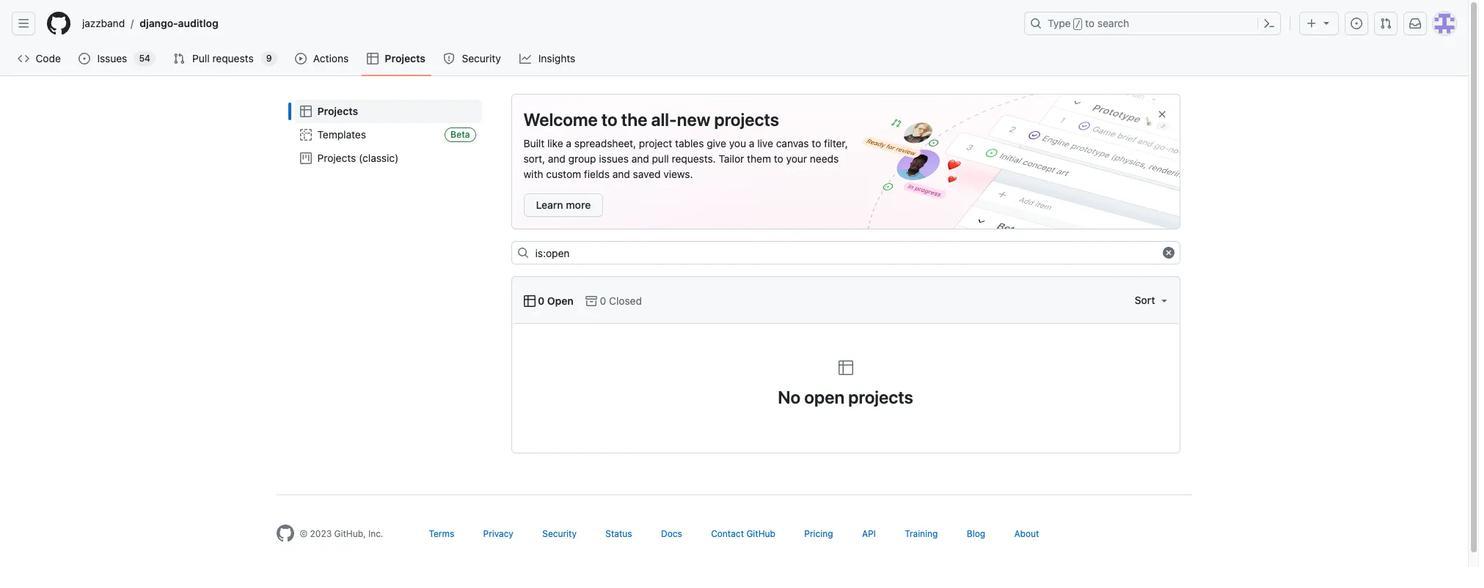 Task type: describe. For each thing, give the bounding box(es) containing it.
code image
[[18, 53, 29, 65]]

triangle down image
[[1158, 295, 1170, 307]]

(classic)
[[359, 152, 399, 164]]

about
[[1014, 529, 1039, 540]]

type / to search
[[1048, 17, 1129, 29]]

saved
[[633, 168, 661, 180]]

0 for open
[[538, 295, 545, 307]]

0 open
[[535, 295, 574, 307]]

graph image
[[520, 53, 531, 65]]

1 vertical spatial security
[[542, 529, 577, 540]]

welcome to the all-new projects built like a spreadsheet, project tables give you a live canvas to filter, sort, and group issues and pull requests. tailor them to your needs with custom fields and saved views.
[[523, 109, 848, 180]]

fields
[[584, 168, 610, 180]]

© 2023 github, inc.
[[300, 529, 383, 540]]

list containing projects
[[288, 94, 487, 176]]

0 vertical spatial security
[[462, 52, 501, 65]]

no
[[778, 387, 801, 408]]

actions
[[313, 52, 349, 65]]

to up 'needs' at the top right of page
[[812, 137, 821, 150]]

2023
[[310, 529, 332, 540]]

to left your
[[774, 153, 783, 165]]

jazzband
[[82, 17, 125, 29]]

/ for jazzband
[[131, 17, 134, 30]]

group
[[568, 153, 596, 165]]

table image for projects
[[367, 53, 379, 65]]

django-auditlog link
[[134, 12, 224, 35]]

notifications image
[[1409, 18, 1421, 29]]

project
[[639, 137, 672, 150]]

1 vertical spatial projects
[[317, 105, 358, 117]]

0 vertical spatial projects
[[385, 52, 426, 65]]

contact github
[[711, 529, 775, 540]]

projects (classic)
[[317, 152, 399, 164]]

sort,
[[523, 153, 545, 165]]

issue opened image for git pull request icon
[[79, 53, 91, 65]]

status link
[[605, 529, 632, 540]]

list containing jazzband
[[76, 12, 1015, 35]]

1 vertical spatial projects
[[848, 387, 913, 408]]

privacy link
[[483, 529, 513, 540]]

learn more
[[536, 199, 591, 211]]

54
[[139, 53, 150, 64]]

blog link
[[967, 529, 985, 540]]

2 horizontal spatial and
[[631, 153, 649, 165]]

built
[[523, 137, 545, 150]]

homepage image
[[276, 525, 294, 543]]

1 vertical spatial projects link
[[294, 100, 482, 123]]

play image
[[295, 53, 306, 65]]

0 open link
[[523, 293, 574, 308]]

to up spreadsheet,
[[601, 109, 617, 130]]

learn
[[536, 199, 563, 211]]

you
[[729, 137, 746, 150]]

pull
[[192, 52, 210, 65]]

api
[[862, 529, 876, 540]]

sort
[[1135, 294, 1155, 307]]

2 vertical spatial projects
[[317, 152, 356, 164]]

jazzband link
[[76, 12, 131, 35]]

tables
[[675, 137, 704, 150]]

all-
[[651, 109, 677, 130]]

like
[[547, 137, 563, 150]]

type
[[1048, 17, 1071, 29]]

plus image
[[1306, 18, 1318, 29]]

templates
[[317, 128, 366, 141]]

0 horizontal spatial security link
[[437, 48, 508, 70]]

homepage image
[[47, 12, 70, 35]]

1 a from the left
[[566, 137, 572, 150]]

archive image
[[585, 295, 597, 307]]

projects inside welcome to the all-new projects built like a spreadsheet, project tables give you a live canvas to filter, sort, and group issues and pull requests. tailor them to your needs with custom fields and saved views.
[[714, 109, 779, 130]]

0 closed
[[597, 295, 642, 307]]

welcome
[[523, 109, 598, 130]]

auditlog
[[178, 17, 218, 29]]

projects (classic) link
[[294, 147, 482, 170]]

issue opened image for git pull request image
[[1351, 18, 1362, 29]]

0 for closed
[[600, 295, 606, 307]]

table image for no open projects
[[837, 359, 854, 377]]

code
[[36, 52, 61, 65]]

with
[[523, 168, 543, 180]]

training
[[905, 529, 938, 540]]

filter,
[[824, 137, 848, 150]]

blog
[[967, 529, 985, 540]]

open
[[804, 387, 844, 408]]

close image
[[1156, 109, 1168, 120]]

contact github link
[[711, 529, 775, 540]]

docs link
[[661, 529, 682, 540]]

api link
[[862, 529, 876, 540]]

to left "search"
[[1085, 17, 1095, 29]]

code link
[[12, 48, 67, 70]]

1 horizontal spatial and
[[612, 168, 630, 180]]



Task type: locate. For each thing, give the bounding box(es) containing it.
projects link left shield icon
[[361, 48, 431, 70]]

0 horizontal spatial table image
[[367, 53, 379, 65]]

1 horizontal spatial table image
[[523, 295, 535, 307]]

a left live at top right
[[749, 137, 754, 150]]

terms
[[429, 529, 454, 540]]

2 0 from the left
[[600, 295, 606, 307]]

0 vertical spatial projects link
[[361, 48, 431, 70]]

security left status
[[542, 529, 577, 540]]

issues
[[97, 52, 127, 65]]

insights link
[[514, 48, 582, 70]]

0 vertical spatial security link
[[437, 48, 508, 70]]

list
[[76, 12, 1015, 35], [288, 94, 487, 176]]

spreadsheet,
[[574, 137, 636, 150]]

1 vertical spatial table image
[[523, 295, 535, 307]]

security
[[462, 52, 501, 65], [542, 529, 577, 540]]

git pull request image
[[1380, 18, 1392, 29]]

no open projects
[[778, 387, 913, 408]]

projects right open
[[848, 387, 913, 408]]

0 horizontal spatial /
[[131, 17, 134, 30]]

projects link
[[361, 48, 431, 70], [294, 100, 482, 123]]

projects up the you at the top of page
[[714, 109, 779, 130]]

1 horizontal spatial /
[[1075, 19, 1081, 29]]

2 vertical spatial table image
[[837, 359, 854, 377]]

clear image
[[1162, 247, 1174, 259]]

sort button
[[1134, 289, 1170, 313]]

2 horizontal spatial table image
[[837, 359, 854, 377]]

0 horizontal spatial a
[[566, 137, 572, 150]]

status
[[605, 529, 632, 540]]

insights
[[538, 52, 575, 65]]

table image
[[367, 53, 379, 65], [523, 295, 535, 307], [837, 359, 854, 377]]

/ inside type / to search
[[1075, 19, 1081, 29]]

github
[[746, 529, 775, 540]]

9
[[266, 53, 272, 64]]

docs
[[661, 529, 682, 540]]

about link
[[1014, 529, 1039, 540]]

beta
[[451, 129, 470, 140]]

command palette image
[[1263, 18, 1275, 29]]

open
[[547, 295, 574, 307]]

issue opened image
[[1351, 18, 1362, 29], [79, 53, 91, 65]]

pull
[[652, 153, 669, 165]]

project image
[[300, 153, 311, 164]]

the
[[621, 109, 647, 130]]

views.
[[663, 168, 693, 180]]

1 vertical spatial issue opened image
[[79, 53, 91, 65]]

table image
[[300, 106, 311, 117]]

search
[[1097, 17, 1129, 29]]

new
[[677, 109, 710, 130]]

custom
[[546, 168, 581, 180]]

closed
[[609, 295, 642, 307]]

0 vertical spatial list
[[76, 12, 1015, 35]]

training link
[[905, 529, 938, 540]]

table image right actions
[[367, 53, 379, 65]]

footer
[[264, 495, 1204, 568]]

projects
[[714, 109, 779, 130], [848, 387, 913, 408]]

and down issues
[[612, 168, 630, 180]]

1 horizontal spatial a
[[749, 137, 754, 150]]

security link left graph image
[[437, 48, 508, 70]]

django-
[[140, 17, 178, 29]]

git pull request image
[[173, 53, 185, 65]]

issue opened image left git pull request image
[[1351, 18, 1362, 29]]

a right like
[[566, 137, 572, 150]]

table image left the open
[[523, 295, 535, 307]]

to
[[1085, 17, 1095, 29], [601, 109, 617, 130], [812, 137, 821, 150], [774, 153, 783, 165]]

table image inside 0 open link
[[523, 295, 535, 307]]

and up saved
[[631, 153, 649, 165]]

/
[[131, 17, 134, 30], [1075, 19, 1081, 29]]

©
[[300, 529, 308, 540]]

projects link up projects (classic) link
[[294, 100, 482, 123]]

and down like
[[548, 153, 566, 165]]

0 left the open
[[538, 295, 545, 307]]

privacy
[[483, 529, 513, 540]]

/ inside 'jazzband / django-auditlog'
[[131, 17, 134, 30]]

1 0 from the left
[[538, 295, 545, 307]]

issue opened image left issues
[[79, 53, 91, 65]]

learn more link
[[523, 194, 603, 217]]

and
[[548, 153, 566, 165], [631, 153, 649, 165], [612, 168, 630, 180]]

needs
[[810, 153, 839, 165]]

projects down "templates"
[[317, 152, 356, 164]]

0 vertical spatial issue opened image
[[1351, 18, 1362, 29]]

1 horizontal spatial projects
[[848, 387, 913, 408]]

1 vertical spatial list
[[288, 94, 487, 176]]

triangle down image
[[1321, 17, 1332, 29]]

project template image
[[300, 129, 311, 141]]

canvas
[[776, 137, 809, 150]]

pricing
[[804, 529, 833, 540]]

your
[[786, 153, 807, 165]]

requests
[[212, 52, 254, 65]]

terms link
[[429, 529, 454, 540]]

projects
[[385, 52, 426, 65], [317, 105, 358, 117], [317, 152, 356, 164]]

0 horizontal spatial security
[[462, 52, 501, 65]]

0 horizontal spatial 0
[[538, 295, 545, 307]]

tailor
[[719, 153, 744, 165]]

1 horizontal spatial security
[[542, 529, 577, 540]]

footer containing © 2023 github, inc.
[[264, 495, 1204, 568]]

pricing link
[[804, 529, 833, 540]]

/ for type
[[1075, 19, 1081, 29]]

1 horizontal spatial 0
[[600, 295, 606, 307]]

requests.
[[672, 153, 716, 165]]

security link left status
[[542, 529, 577, 540]]

table image up no open projects
[[837, 359, 854, 377]]

1 vertical spatial security link
[[542, 529, 577, 540]]

/ right type
[[1075, 19, 1081, 29]]

0 inside "link"
[[600, 295, 606, 307]]

projects up "templates"
[[317, 105, 358, 117]]

1 horizontal spatial issue opened image
[[1351, 18, 1362, 29]]

inc.
[[368, 529, 383, 540]]

1 horizontal spatial security link
[[542, 529, 577, 540]]

0 horizontal spatial and
[[548, 153, 566, 165]]

0 horizontal spatial projects
[[714, 109, 779, 130]]

contact
[[711, 529, 744, 540]]

0 right archive image on the left of the page
[[600, 295, 606, 307]]

0 vertical spatial table image
[[367, 53, 379, 65]]

projects left shield icon
[[385, 52, 426, 65]]

Search all projects text field
[[511, 241, 1180, 265]]

0
[[538, 295, 545, 307], [600, 295, 606, 307]]

security right shield icon
[[462, 52, 501, 65]]

security link
[[437, 48, 508, 70], [542, 529, 577, 540]]

search image
[[517, 247, 529, 259]]

/ left django-
[[131, 17, 134, 30]]

live
[[757, 137, 773, 150]]

pull requests
[[192, 52, 254, 65]]

2 a from the left
[[749, 137, 754, 150]]

0 horizontal spatial issue opened image
[[79, 53, 91, 65]]

0 vertical spatial projects
[[714, 109, 779, 130]]

github,
[[334, 529, 366, 540]]

them
[[747, 153, 771, 165]]

0 closed link
[[585, 293, 642, 308]]

issues
[[599, 153, 629, 165]]

give
[[707, 137, 726, 150]]

more
[[566, 199, 591, 211]]

actions link
[[289, 48, 355, 70]]

jazzband / django-auditlog
[[82, 17, 218, 30]]

shield image
[[443, 53, 455, 65]]



Task type: vqa. For each thing, say whether or not it's contained in the screenshot.
Notifications icon
yes



